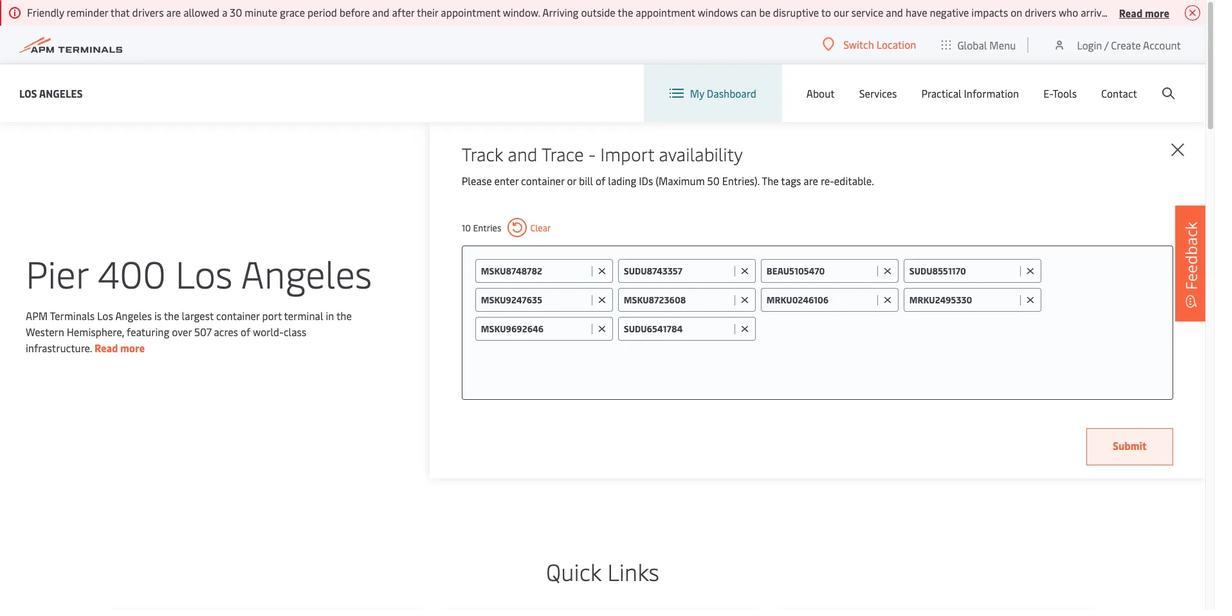 Task type: describe. For each thing, give the bounding box(es) containing it.
featuring
[[127, 325, 169, 339]]

2 on from the left
[[1110, 5, 1122, 19]]

contact button
[[1101, 64, 1138, 122]]

10
[[462, 222, 471, 234]]

editable.
[[834, 174, 874, 188]]

clear
[[530, 222, 551, 234]]

about button
[[807, 64, 835, 122]]

lading
[[608, 174, 637, 188]]

read more for read more "link"
[[94, 341, 145, 355]]

read more link
[[94, 341, 145, 355]]

drivers
[[1149, 5, 1182, 19]]

arr
[[1206, 5, 1215, 19]]

1 on from the left
[[1011, 5, 1022, 19]]

dashboard
[[707, 86, 757, 100]]

the
[[762, 174, 779, 188]]

largest
[[182, 309, 214, 323]]

world-
[[253, 325, 284, 339]]

quick
[[546, 556, 602, 587]]

Type or paste your IDs here text field
[[761, 317, 1160, 340]]

entries).
[[722, 174, 760, 188]]

feedback button
[[1175, 205, 1208, 321]]

disruptive
[[773, 5, 819, 19]]

after
[[392, 5, 415, 19]]

contact
[[1101, 86, 1138, 100]]

of inside apm terminals los angeles is the largest container port terminal in the western hemisphere, featuring over 507 acres of world-class infrastructure.
[[241, 325, 251, 339]]

acres
[[214, 325, 238, 339]]

switch
[[844, 37, 874, 51]]

los angeles
[[19, 86, 83, 100]]

more for read more "link"
[[120, 341, 145, 355]]

los for 400
[[175, 247, 233, 298]]

re-
[[821, 174, 834, 188]]

negative
[[930, 5, 969, 19]]

who
[[1059, 5, 1078, 19]]

2 horizontal spatial and
[[886, 5, 903, 19]]

2 horizontal spatial the
[[618, 5, 633, 19]]

about
[[807, 86, 835, 100]]

submit button
[[1087, 428, 1174, 466]]

practical information button
[[922, 64, 1019, 122]]

is
[[154, 309, 162, 323]]

reminder
[[67, 5, 108, 19]]

hemisphere,
[[67, 325, 124, 339]]

pier
[[26, 247, 88, 298]]

practical information
[[922, 86, 1019, 100]]

login
[[1077, 38, 1102, 52]]

track
[[462, 142, 503, 166]]

arriving
[[543, 5, 579, 19]]

global menu
[[958, 38, 1016, 52]]

their
[[417, 5, 438, 19]]

minute
[[245, 5, 277, 19]]

los for terminals
[[97, 309, 113, 323]]

2 appointment from the left
[[636, 5, 695, 19]]

before
[[340, 5, 370, 19]]

read for read more "link"
[[94, 341, 118, 355]]

1 horizontal spatial the
[[336, 309, 352, 323]]

or
[[567, 174, 577, 188]]

menu
[[990, 38, 1016, 52]]

0 horizontal spatial entered id text field
[[481, 323, 589, 335]]

in
[[326, 309, 334, 323]]

entries
[[473, 222, 501, 234]]

my
[[690, 86, 704, 100]]

apm terminals los angeles is the largest container port terminal in the western hemisphere, featuring over 507 acres of world-class infrastructure.
[[26, 309, 352, 355]]

class
[[284, 325, 306, 339]]

1 appointment from the left
[[441, 5, 501, 19]]

please enter container or bill of lading ids (maximum 50 entries). the tags are re-editable.
[[462, 174, 874, 188]]

la secondary image
[[83, 327, 308, 521]]

port
[[262, 309, 282, 323]]

service
[[852, 5, 884, 19]]

import
[[600, 142, 654, 166]]

submit
[[1113, 439, 1147, 453]]

services
[[859, 86, 897, 100]]

tools
[[1053, 86, 1077, 100]]

10 entries
[[462, 222, 501, 234]]

enter
[[494, 174, 519, 188]]

allowed
[[183, 5, 220, 19]]

to
[[821, 5, 831, 19]]



Task type: locate. For each thing, give the bounding box(es) containing it.
our
[[834, 5, 849, 19]]

appointment right their
[[441, 5, 501, 19]]

friendly
[[27, 5, 64, 19]]

0 horizontal spatial read
[[94, 341, 118, 355]]

2 horizontal spatial angeles
[[241, 247, 372, 298]]

drivers
[[132, 5, 164, 19], [1025, 5, 1057, 19]]

quick links
[[546, 556, 659, 587]]

read up login / create account
[[1119, 5, 1143, 20]]

feedback
[[1181, 222, 1202, 290]]

0 horizontal spatial angeles
[[39, 86, 83, 100]]

0 horizontal spatial of
[[241, 325, 251, 339]]

0 vertical spatial read
[[1119, 5, 1143, 20]]

0 vertical spatial read more
[[1119, 5, 1170, 20]]

0 horizontal spatial drivers
[[132, 5, 164, 19]]

1 vertical spatial read
[[94, 341, 118, 355]]

and up enter
[[508, 142, 538, 166]]

0 vertical spatial los
[[19, 86, 37, 100]]

over
[[172, 325, 192, 339]]

services button
[[859, 64, 897, 122]]

1 vertical spatial read more
[[94, 341, 145, 355]]

appointment
[[441, 5, 501, 19], [636, 5, 695, 19]]

1 horizontal spatial container
[[521, 174, 565, 188]]

1 horizontal spatial drivers
[[1025, 5, 1057, 19]]

1 horizontal spatial angeles
[[115, 309, 152, 323]]

ids
[[639, 174, 653, 188]]

practical
[[922, 86, 962, 100]]

the right outside
[[618, 5, 633, 19]]

switch location button
[[823, 37, 916, 51]]

links
[[608, 556, 659, 587]]

terminals
[[50, 309, 95, 323]]

0 horizontal spatial appointment
[[441, 5, 501, 19]]

e-
[[1044, 86, 1053, 100]]

read
[[1119, 5, 1143, 20], [94, 341, 118, 355]]

on right impacts
[[1011, 5, 1022, 19]]

0 horizontal spatial container
[[216, 309, 260, 323]]

bill
[[579, 174, 593, 188]]

1 horizontal spatial entered id text field
[[767, 265, 874, 277]]

/
[[1105, 38, 1109, 52]]

read more button
[[1119, 5, 1170, 21]]

the right in
[[336, 309, 352, 323]]

more down featuring
[[120, 341, 145, 355]]

1 horizontal spatial appointment
[[636, 5, 695, 19]]

appointment left the windows
[[636, 5, 695, 19]]

1 horizontal spatial more
[[1145, 5, 1170, 20]]

1 horizontal spatial read
[[1119, 5, 1143, 20]]

my dashboard button
[[670, 64, 757, 122]]

507
[[194, 325, 211, 339]]

0 vertical spatial are
[[166, 5, 181, 19]]

1 horizontal spatial read more
[[1119, 5, 1170, 20]]

time.
[[1124, 5, 1147, 19]]

(maximum
[[656, 174, 705, 188]]

that
[[110, 5, 130, 19], [1184, 5, 1203, 19]]

1 vertical spatial are
[[804, 174, 818, 188]]

the right is
[[164, 309, 179, 323]]

400
[[98, 247, 166, 298]]

my dashboard
[[690, 86, 757, 100]]

angeles
[[39, 86, 83, 100], [241, 247, 372, 298], [115, 309, 152, 323]]

2 drivers from the left
[[1025, 5, 1057, 19]]

0 vertical spatial entered id text field
[[767, 265, 874, 277]]

western
[[26, 325, 64, 339]]

0 horizontal spatial los
[[19, 86, 37, 100]]

are
[[166, 5, 181, 19], [804, 174, 818, 188]]

1 vertical spatial container
[[216, 309, 260, 323]]

0 horizontal spatial read more
[[94, 341, 145, 355]]

read more for read more button
[[1119, 5, 1170, 20]]

1 horizontal spatial of
[[596, 174, 606, 188]]

1 vertical spatial entered id text field
[[481, 323, 589, 335]]

clear button
[[508, 218, 551, 237]]

that right the reminder
[[110, 5, 130, 19]]

e-tools
[[1044, 86, 1077, 100]]

of right bill
[[596, 174, 606, 188]]

-
[[588, 142, 596, 166]]

close alert image
[[1185, 5, 1201, 21]]

0 vertical spatial more
[[1145, 5, 1170, 20]]

more
[[1145, 5, 1170, 20], [120, 341, 145, 355]]

terminal
[[284, 309, 323, 323]]

have
[[906, 5, 928, 19]]

and left after
[[372, 5, 390, 19]]

0 vertical spatial angeles
[[39, 86, 83, 100]]

global menu button
[[929, 25, 1029, 64]]

0 vertical spatial container
[[521, 174, 565, 188]]

container up acres
[[216, 309, 260, 323]]

and
[[372, 5, 390, 19], [886, 5, 903, 19], [508, 142, 538, 166]]

e-tools button
[[1044, 64, 1077, 122]]

login / create account link
[[1054, 26, 1181, 64]]

please
[[462, 174, 492, 188]]

container left or
[[521, 174, 565, 188]]

angeles inside los angeles link
[[39, 86, 83, 100]]

0 horizontal spatial more
[[120, 341, 145, 355]]

login / create account
[[1077, 38, 1181, 52]]

more for read more button
[[1145, 5, 1170, 20]]

read more
[[1119, 5, 1170, 20], [94, 341, 145, 355]]

of
[[596, 174, 606, 188], [241, 325, 251, 339]]

are left allowed
[[166, 5, 181, 19]]

container inside apm terminals los angeles is the largest container port terminal in the western hemisphere, featuring over 507 acres of world-class infrastructure.
[[216, 309, 260, 323]]

2 horizontal spatial los
[[175, 247, 233, 298]]

1 vertical spatial los
[[175, 247, 233, 298]]

0 horizontal spatial are
[[166, 5, 181, 19]]

friendly reminder that drivers are allowed a 30 minute grace period before and after their appointment window. arriving outside the appointment windows can be disruptive to our service and have negative impacts on drivers who arrive on time. drivers that arr
[[27, 5, 1215, 19]]

windows
[[698, 5, 738, 19]]

availability
[[659, 142, 743, 166]]

0 horizontal spatial that
[[110, 5, 130, 19]]

los
[[19, 86, 37, 100], [175, 247, 233, 298], [97, 309, 113, 323]]

angeles inside apm terminals los angeles is the largest container port terminal in the western hemisphere, featuring over 507 acres of world-class infrastructure.
[[115, 309, 152, 323]]

container
[[521, 174, 565, 188], [216, 309, 260, 323]]

switch location
[[844, 37, 916, 51]]

account
[[1143, 38, 1181, 52]]

and left have
[[886, 5, 903, 19]]

can
[[741, 5, 757, 19]]

angeles for pier 400 los angeles
[[241, 247, 372, 298]]

global
[[958, 38, 987, 52]]

create
[[1111, 38, 1141, 52]]

read more up login / create account
[[1119, 5, 1170, 20]]

angeles for apm terminals los angeles is the largest container port terminal in the western hemisphere, featuring over 507 acres of world-class infrastructure.
[[115, 309, 152, 323]]

1 horizontal spatial that
[[1184, 5, 1203, 19]]

pier 400 los angeles
[[26, 247, 372, 298]]

drivers left allowed
[[132, 5, 164, 19]]

0 horizontal spatial the
[[164, 309, 179, 323]]

0 horizontal spatial and
[[372, 5, 390, 19]]

0 horizontal spatial on
[[1011, 5, 1022, 19]]

1 horizontal spatial are
[[804, 174, 818, 188]]

los inside apm terminals los angeles is the largest container port terminal in the western hemisphere, featuring over 507 acres of world-class infrastructure.
[[97, 309, 113, 323]]

on left time.
[[1110, 5, 1122, 19]]

50
[[707, 174, 720, 188]]

Entered ID text field
[[767, 265, 874, 277], [481, 323, 589, 335]]

location
[[877, 37, 916, 51]]

30
[[230, 5, 242, 19]]

impacts
[[972, 5, 1008, 19]]

more up the account
[[1145, 5, 1170, 20]]

grace
[[280, 5, 305, 19]]

1 vertical spatial angeles
[[241, 247, 372, 298]]

1 horizontal spatial on
[[1110, 5, 1122, 19]]

window.
[[503, 5, 540, 19]]

1 horizontal spatial los
[[97, 309, 113, 323]]

1 horizontal spatial and
[[508, 142, 538, 166]]

a
[[222, 5, 227, 19]]

of right acres
[[241, 325, 251, 339]]

2 that from the left
[[1184, 5, 1203, 19]]

track and trace - import availability
[[462, 142, 743, 166]]

infrastructure.
[[26, 341, 92, 355]]

outside
[[581, 5, 616, 19]]

read for read more button
[[1119, 5, 1143, 20]]

read down the hemisphere,
[[94, 341, 118, 355]]

0 vertical spatial of
[[596, 174, 606, 188]]

that left arr
[[1184, 5, 1203, 19]]

apm
[[26, 309, 48, 323]]

1 that from the left
[[110, 5, 130, 19]]

read inside button
[[1119, 5, 1143, 20]]

more inside button
[[1145, 5, 1170, 20]]

1 vertical spatial more
[[120, 341, 145, 355]]

1 vertical spatial of
[[241, 325, 251, 339]]

drivers left who
[[1025, 5, 1057, 19]]

2 vertical spatial angeles
[[115, 309, 152, 323]]

1 drivers from the left
[[132, 5, 164, 19]]

period
[[308, 5, 337, 19]]

Entered ID text field
[[481, 265, 589, 277], [624, 265, 731, 277], [910, 265, 1017, 277], [481, 294, 589, 306], [624, 294, 731, 306], [767, 294, 874, 306], [910, 294, 1017, 306], [624, 323, 731, 335]]

2 vertical spatial los
[[97, 309, 113, 323]]

the
[[618, 5, 633, 19], [164, 309, 179, 323], [336, 309, 352, 323]]

are left re-
[[804, 174, 818, 188]]

trace
[[542, 142, 584, 166]]

information
[[964, 86, 1019, 100]]

on
[[1011, 5, 1022, 19], [1110, 5, 1122, 19]]

read more down the hemisphere,
[[94, 341, 145, 355]]



Task type: vqa. For each thing, say whether or not it's contained in the screenshot.
Los Angeles link
yes



